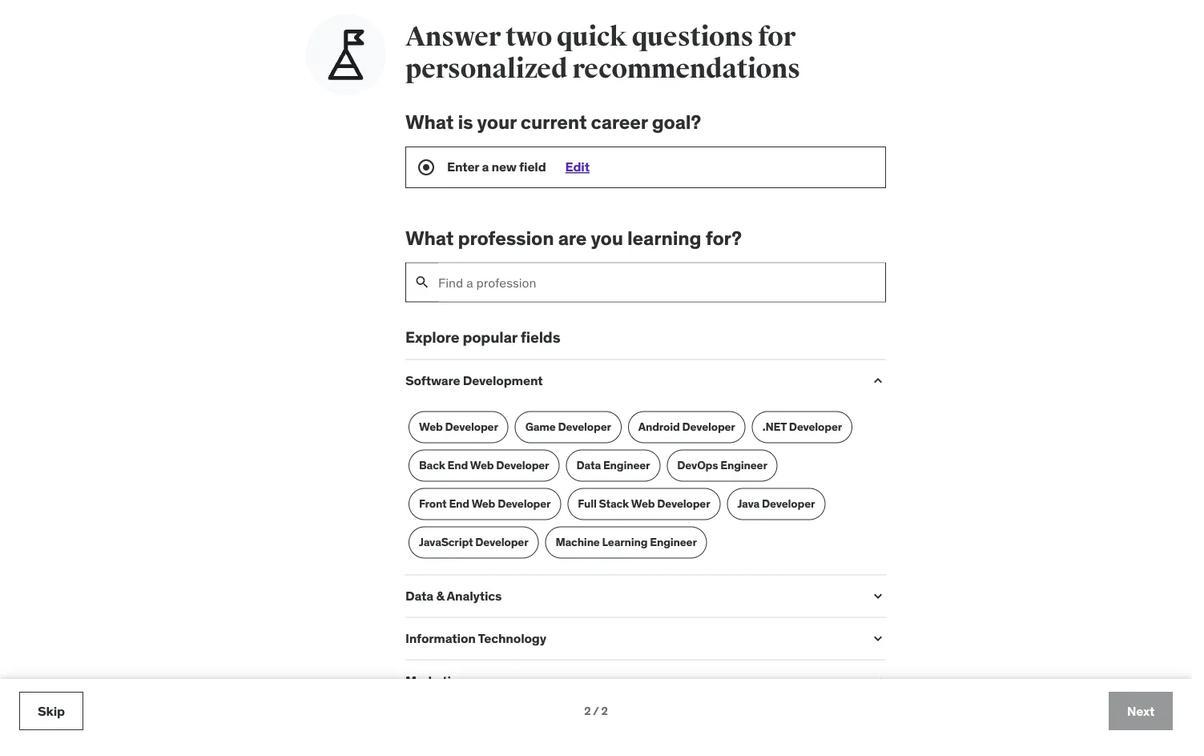 Task type: locate. For each thing, give the bounding box(es) containing it.
developer right .net
[[789, 420, 842, 435]]

data
[[576, 459, 601, 473], [405, 588, 434, 604]]

game developer button
[[515, 412, 622, 444]]

0 vertical spatial end
[[448, 459, 468, 473]]

edit button
[[565, 159, 590, 175]]

web developer
[[419, 420, 498, 435]]

what is your current career goal?
[[405, 110, 701, 134]]

0 horizontal spatial data
[[405, 588, 434, 604]]

developer down 'game'
[[496, 459, 549, 473]]

development
[[463, 372, 543, 389]]

edit
[[565, 159, 590, 175]]

0 vertical spatial what
[[405, 110, 454, 134]]

what for what profession are you learning for?
[[405, 226, 454, 250]]

machine learning engineer
[[556, 536, 697, 550]]

goal?
[[652, 110, 701, 134]]

developer for android developer
[[682, 420, 735, 435]]

developer for javascript developer
[[475, 536, 528, 550]]

developer
[[445, 420, 498, 435], [558, 420, 611, 435], [682, 420, 735, 435], [789, 420, 842, 435], [496, 459, 549, 473], [498, 497, 551, 512], [657, 497, 710, 512], [762, 497, 815, 512], [475, 536, 528, 550]]

software development button
[[405, 372, 857, 389]]

front end web developer
[[419, 497, 551, 512]]

2 vertical spatial small image
[[870, 674, 886, 690]]

engineer down full stack web developer button
[[650, 536, 697, 550]]

developer down front end web developer button
[[475, 536, 528, 550]]

data left &
[[405, 588, 434, 604]]

engineer up stack
[[603, 459, 650, 473]]

developer inside 'button'
[[682, 420, 735, 435]]

small image
[[870, 373, 886, 389], [870, 589, 886, 605], [870, 674, 886, 690]]

1 small image from the top
[[870, 373, 886, 389]]

back end web developer button
[[409, 450, 560, 482]]

explore popular fields
[[405, 328, 560, 347]]

javascript developer
[[419, 536, 528, 550]]

1 horizontal spatial data
[[576, 459, 601, 473]]

a
[[482, 159, 489, 175]]

information technology
[[405, 630, 546, 647]]

end inside front end web developer button
[[449, 497, 470, 512]]

engineer up 'java'
[[721, 459, 767, 473]]

2 what from the top
[[405, 226, 454, 250]]

developer for java developer
[[762, 497, 815, 512]]

personalized
[[405, 52, 568, 86]]

0 vertical spatial data
[[576, 459, 601, 473]]

developer for web developer
[[445, 420, 498, 435]]

current
[[521, 110, 587, 134]]

learning
[[602, 536, 648, 550]]

fields
[[521, 328, 560, 347]]

is
[[458, 110, 473, 134]]

1 vertical spatial what
[[405, 226, 454, 250]]

developer for game developer
[[558, 420, 611, 435]]

what left is
[[405, 110, 454, 134]]

2
[[584, 704, 591, 718], [601, 704, 608, 718]]

1 2 from the left
[[584, 704, 591, 718]]

are
[[558, 226, 587, 250]]

1 vertical spatial data
[[405, 588, 434, 604]]

full stack web developer
[[578, 497, 710, 512]]

data for data & analytics
[[405, 588, 434, 604]]

small image for &
[[870, 589, 886, 605]]

web inside button
[[631, 497, 655, 512]]

developer down devops
[[657, 497, 710, 512]]

what profession are you learning for?
[[405, 226, 742, 250]]

what up submit search icon
[[405, 226, 454, 250]]

javascript
[[419, 536, 473, 550]]

2 small image from the top
[[870, 589, 886, 605]]

web up front end web developer on the left of page
[[470, 459, 494, 473]]

end right back
[[448, 459, 468, 473]]

web for front
[[472, 497, 495, 512]]

machine learning engineer button
[[545, 527, 707, 559]]

1 vertical spatial end
[[449, 497, 470, 512]]

.net developer
[[762, 420, 842, 435]]

0 vertical spatial small image
[[870, 373, 886, 389]]

popular
[[463, 328, 517, 347]]

2 left /
[[584, 704, 591, 718]]

analytics
[[447, 588, 502, 604]]

engineer
[[603, 459, 650, 473], [721, 459, 767, 473], [650, 536, 697, 550]]

back end web developer
[[419, 459, 549, 473]]

learning
[[627, 226, 701, 250]]

developer right 'java'
[[762, 497, 815, 512]]

web for back
[[470, 459, 494, 473]]

1 vertical spatial small image
[[870, 589, 886, 605]]

end
[[448, 459, 468, 473], [449, 497, 470, 512]]

web right stack
[[631, 497, 655, 512]]

end right front
[[449, 497, 470, 512]]

developer inside "button"
[[762, 497, 815, 512]]

developer right 'game'
[[558, 420, 611, 435]]

web
[[419, 420, 443, 435], [470, 459, 494, 473], [472, 497, 495, 512], [631, 497, 655, 512]]

end for back
[[448, 459, 468, 473]]

for
[[758, 20, 796, 54]]

java developer
[[737, 497, 815, 512]]

end inside 'back end web developer' button
[[448, 459, 468, 473]]

software development
[[405, 372, 543, 389]]

enter
[[447, 159, 479, 175]]

1 horizontal spatial 2
[[601, 704, 608, 718]]

android developer
[[638, 420, 735, 435]]

next button
[[1109, 692, 1173, 731]]

what
[[405, 110, 454, 134], [405, 226, 454, 250]]

software
[[405, 372, 460, 389]]

end for front
[[449, 497, 470, 512]]

developer up devops
[[682, 420, 735, 435]]

2 right /
[[601, 704, 608, 718]]

profession
[[458, 226, 554, 250]]

developer inside button
[[657, 497, 710, 512]]

new
[[492, 159, 517, 175]]

career
[[591, 110, 648, 134]]

web down 'back end web developer' button
[[472, 497, 495, 512]]

data inside button
[[576, 459, 601, 473]]

3 small image from the top
[[870, 674, 886, 690]]

data up the full
[[576, 459, 601, 473]]

data & analytics button
[[405, 588, 857, 604]]

developer up back end web developer
[[445, 420, 498, 435]]

engineer for devops engineer
[[721, 459, 767, 473]]

1 what from the top
[[405, 110, 454, 134]]

game
[[525, 420, 556, 435]]

2 2 from the left
[[601, 704, 608, 718]]

0 horizontal spatial 2
[[584, 704, 591, 718]]



Task type: vqa. For each thing, say whether or not it's contained in the screenshot.
right the rated
no



Task type: describe. For each thing, give the bounding box(es) containing it.
devops
[[677, 459, 718, 473]]

skip
[[38, 703, 65, 719]]

two
[[505, 20, 552, 54]]

developer down 'back end web developer' button
[[498, 497, 551, 512]]

machine
[[556, 536, 600, 550]]

your
[[477, 110, 517, 134]]

questions
[[632, 20, 753, 54]]

data engineer button
[[566, 450, 660, 482]]

/
[[593, 704, 599, 718]]

full stack web developer button
[[568, 489, 721, 521]]

small image for development
[[870, 373, 886, 389]]

developer for .net developer
[[789, 420, 842, 435]]

answer
[[405, 20, 501, 54]]

information
[[405, 630, 476, 647]]

full
[[578, 497, 597, 512]]

marketing
[[405, 673, 466, 689]]

field
[[519, 159, 546, 175]]

android developer button
[[628, 412, 746, 444]]

web up back
[[419, 420, 443, 435]]

enter a new field
[[447, 159, 546, 175]]

answer two quick questions for personalized recommendations
[[405, 20, 800, 86]]

java developer button
[[727, 489, 825, 521]]

for?
[[706, 226, 742, 250]]

explore
[[405, 328, 459, 347]]

web developer button
[[409, 412, 509, 444]]

you
[[591, 226, 623, 250]]

next
[[1127, 703, 1155, 719]]

.net
[[762, 420, 787, 435]]

&
[[436, 588, 444, 604]]

engineer for data engineer
[[603, 459, 650, 473]]

small image
[[870, 631, 886, 647]]

stack
[[599, 497, 629, 512]]

skip link
[[19, 692, 83, 731]]

javascript developer button
[[409, 527, 539, 559]]

technology
[[478, 630, 546, 647]]

recommendations
[[572, 52, 800, 86]]

devops engineer
[[677, 459, 767, 473]]

android
[[638, 420, 680, 435]]

what for what is your current career goal?
[[405, 110, 454, 134]]

data for data engineer
[[576, 459, 601, 473]]

data engineer
[[576, 459, 650, 473]]

java
[[737, 497, 760, 512]]

data & analytics
[[405, 588, 502, 604]]

submit search image
[[414, 275, 430, 291]]

game developer
[[525, 420, 611, 435]]

Find a profession text field
[[438, 264, 885, 302]]

front end web developer button
[[409, 489, 561, 521]]

devops engineer button
[[667, 450, 778, 482]]

quick
[[557, 20, 627, 54]]

front
[[419, 497, 447, 512]]

web for full
[[631, 497, 655, 512]]

marketing button
[[405, 673, 857, 689]]

2 / 2
[[584, 704, 608, 718]]

back
[[419, 459, 445, 473]]

.net developer button
[[752, 412, 853, 444]]

information technology button
[[405, 630, 857, 647]]



